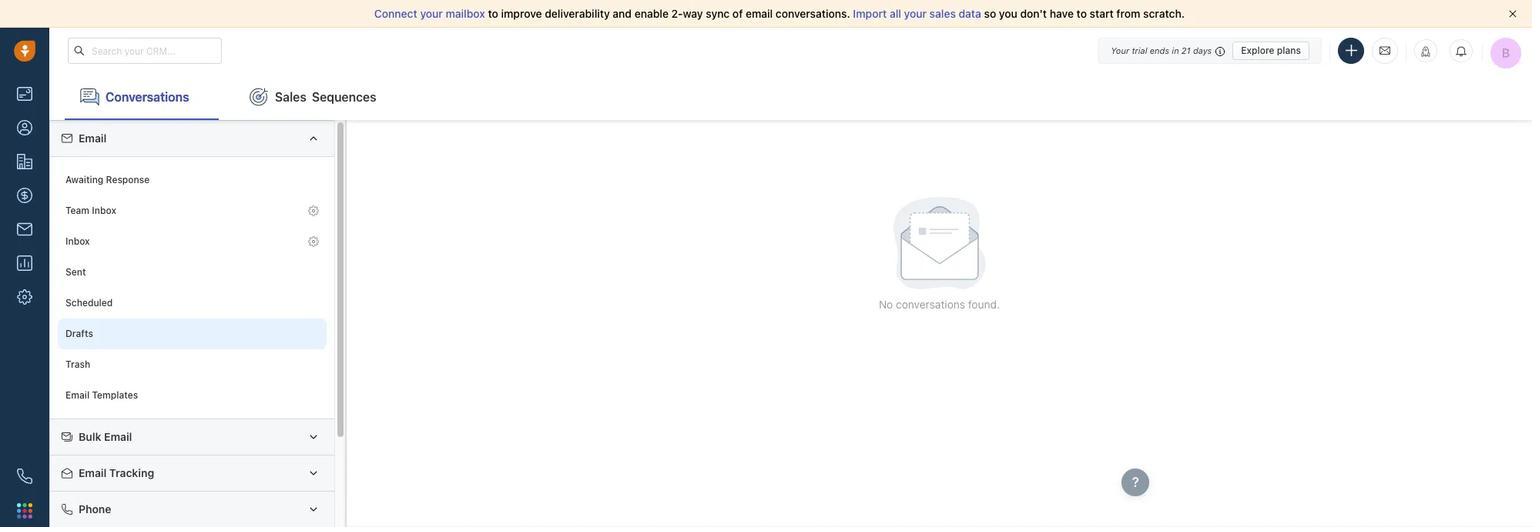 Task type: locate. For each thing, give the bounding box(es) containing it.
plans
[[1277, 44, 1301, 56]]

1 horizontal spatial inbox
[[92, 205, 116, 217]]

your
[[420, 7, 443, 20], [904, 7, 927, 20]]

your trial ends in 21 days
[[1111, 45, 1212, 55]]

tab list containing conversations
[[49, 74, 1532, 120]]

send email image
[[1380, 44, 1391, 57]]

inbox down team
[[65, 236, 90, 248]]

inbox
[[92, 205, 116, 217], [65, 236, 90, 248]]

email up phone
[[79, 467, 107, 480]]

sent link
[[58, 257, 327, 288]]

your right "all"
[[904, 7, 927, 20]]

21
[[1182, 45, 1191, 55]]

response
[[106, 174, 150, 186]]

and
[[613, 7, 632, 20]]

trash link
[[58, 350, 327, 381]]

conversations
[[106, 90, 189, 104]]

1 vertical spatial inbox
[[65, 236, 90, 248]]

conversations link
[[65, 74, 219, 120]]

0 horizontal spatial inbox
[[65, 236, 90, 248]]

no
[[879, 298, 893, 311]]

explore plans
[[1241, 44, 1301, 56]]

sequences
[[312, 90, 376, 104]]

of
[[733, 7, 743, 20]]

bulk
[[79, 431, 101, 444]]

explore plans link
[[1233, 41, 1310, 60]]

mailbox
[[446, 7, 485, 20]]

email tracking
[[79, 467, 154, 480]]

connect your mailbox to improve deliverability and enable 2-way sync of email conversations. import all your sales data so you don't have to start from scratch.
[[374, 7, 1185, 20]]

conversations
[[896, 298, 965, 311]]

you
[[999, 7, 1018, 20]]

email up awaiting
[[79, 132, 107, 145]]

inbox right team
[[92, 205, 116, 217]]

to right the mailbox
[[488, 7, 498, 20]]

2 to from the left
[[1077, 7, 1087, 20]]

1 horizontal spatial to
[[1077, 7, 1087, 20]]

0 horizontal spatial to
[[488, 7, 498, 20]]

email right bulk
[[104, 431, 132, 444]]

awaiting response
[[65, 174, 150, 186]]

explore
[[1241, 44, 1275, 56]]

awaiting
[[65, 174, 103, 186]]

email down trash
[[65, 390, 89, 402]]

to
[[488, 7, 498, 20], [1077, 7, 1087, 20]]

email for email
[[79, 132, 107, 145]]

phone
[[79, 503, 111, 516]]

1 horizontal spatial your
[[904, 7, 927, 20]]

have
[[1050, 7, 1074, 20]]

sent
[[65, 267, 86, 278]]

to left start
[[1077, 7, 1087, 20]]

drafts
[[65, 329, 93, 340]]

your left the mailbox
[[420, 7, 443, 20]]

don't
[[1021, 7, 1047, 20]]

from
[[1117, 7, 1141, 20]]

email for email tracking
[[79, 467, 107, 480]]

email
[[79, 132, 107, 145], [65, 390, 89, 402], [104, 431, 132, 444], [79, 467, 107, 480]]

import
[[853, 7, 887, 20]]

what's new image
[[1421, 46, 1432, 57]]

tab list
[[49, 74, 1532, 120]]

connect
[[374, 7, 417, 20]]

your
[[1111, 45, 1130, 55]]

Search your CRM... text field
[[68, 38, 222, 64]]

all
[[890, 7, 901, 20]]

0 horizontal spatial your
[[420, 7, 443, 20]]

sync
[[706, 7, 730, 20]]



Task type: vqa. For each thing, say whether or not it's contained in the screenshot.
Sales Sequences link
yes



Task type: describe. For each thing, give the bounding box(es) containing it.
days
[[1193, 45, 1212, 55]]

sales
[[275, 90, 307, 104]]

scratch.
[[1144, 7, 1185, 20]]

2 your from the left
[[904, 7, 927, 20]]

sales sequences
[[275, 90, 376, 104]]

in
[[1172, 45, 1179, 55]]

so
[[984, 7, 996, 20]]

email templates
[[65, 390, 138, 402]]

trash
[[65, 359, 90, 371]]

scheduled link
[[58, 288, 327, 319]]

awaiting response link
[[58, 165, 327, 196]]

ends
[[1150, 45, 1170, 55]]

phone element
[[9, 462, 40, 492]]

no conversations found.
[[879, 298, 1000, 311]]

improve
[[501, 7, 542, 20]]

1 to from the left
[[488, 7, 498, 20]]

sales
[[930, 7, 956, 20]]

scheduled
[[65, 298, 113, 309]]

import all your sales data link
[[853, 7, 984, 20]]

drafts link
[[58, 319, 327, 350]]

phone image
[[17, 469, 32, 485]]

found.
[[968, 298, 1000, 311]]

bulk email
[[79, 431, 132, 444]]

conversations.
[[776, 7, 850, 20]]

inbox link
[[58, 227, 327, 257]]

team inbox link
[[58, 196, 327, 227]]

start
[[1090, 7, 1114, 20]]

way
[[683, 7, 703, 20]]

tracking
[[109, 467, 154, 480]]

deliverability
[[545, 7, 610, 20]]

sales sequences link
[[234, 74, 392, 120]]

1 your from the left
[[420, 7, 443, 20]]

team inbox
[[65, 205, 116, 217]]

email
[[746, 7, 773, 20]]

email templates link
[[58, 381, 327, 411]]

connect your mailbox link
[[374, 7, 488, 20]]

email for email templates
[[65, 390, 89, 402]]

trial
[[1132, 45, 1148, 55]]

2-
[[672, 7, 683, 20]]

close image
[[1509, 10, 1517, 18]]

enable
[[635, 7, 669, 20]]

data
[[959, 7, 982, 20]]

freshworks switcher image
[[17, 504, 32, 519]]

0 vertical spatial inbox
[[92, 205, 116, 217]]

team
[[65, 205, 89, 217]]

templates
[[92, 390, 138, 402]]



